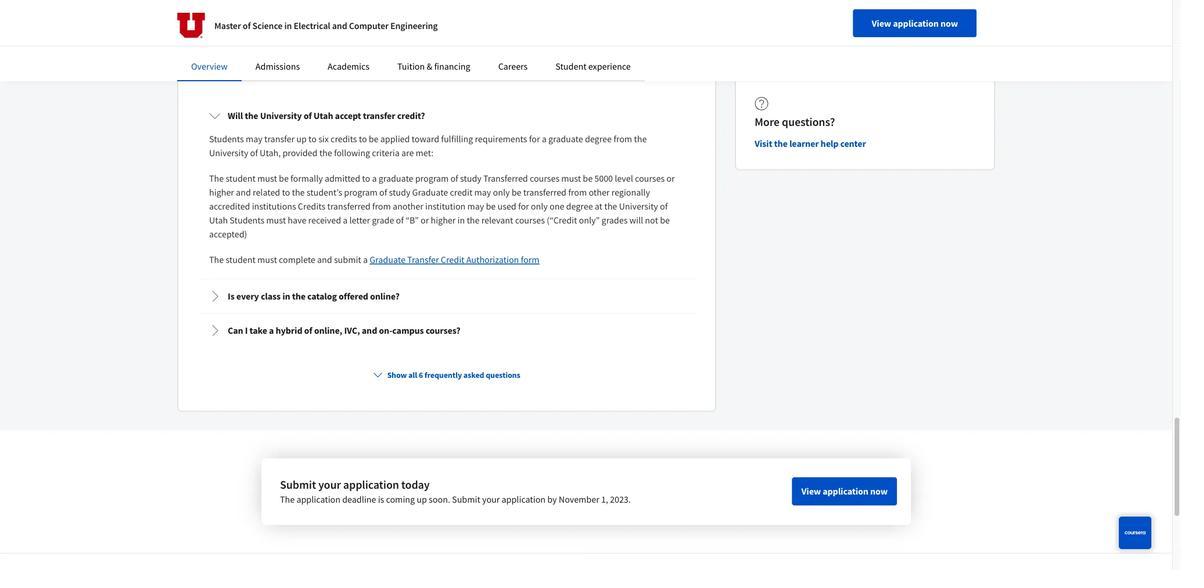 Task type: vqa. For each thing, say whether or not it's contained in the screenshot.
'Engineering'
yes



Task type: locate. For each thing, give the bounding box(es) containing it.
provided
[[283, 148, 318, 159]]

0 vertical spatial asked
[[256, 43, 297, 63]]

1 vertical spatial utah
[[209, 215, 228, 227]]

1 horizontal spatial view
[[872, 17, 892, 29]]

a down criteria at left top
[[372, 173, 377, 185]]

0 vertical spatial view application now button
[[853, 9, 977, 37]]

0 vertical spatial from
[[614, 134, 632, 145]]

at
[[595, 201, 603, 213]]

form
[[521, 255, 540, 266]]

1 horizontal spatial transfer
[[363, 110, 396, 122]]

2 vertical spatial the
[[280, 495, 295, 506]]

higher down institution
[[431, 215, 456, 227]]

academics
[[328, 60, 370, 72]]

1 student from the top
[[226, 173, 256, 185]]

have
[[288, 215, 307, 227]]

the inside visit the learner help center link
[[774, 138, 788, 150]]

criteria
[[372, 148, 400, 159]]

graduate left transfer
[[370, 255, 406, 266]]

0 vertical spatial or
[[667, 173, 675, 185]]

1 vertical spatial degree
[[566, 201, 593, 213]]

accept
[[335, 110, 361, 122]]

1 vertical spatial now
[[871, 487, 888, 498]]

0 vertical spatial up
[[297, 134, 307, 145]]

0 vertical spatial program
[[415, 173, 449, 185]]

up inside "students may transfer up to six credits to be applied toward fulfilling requirements for a graduate degree from the university of utah, provided the following criteria are met:"
[[297, 134, 307, 145]]

0 horizontal spatial view
[[802, 487, 821, 498]]

the right will
[[245, 110, 258, 122]]

can i take a hybrid of online, ivc, and on-campus courses? button
[[200, 315, 694, 348]]

1 vertical spatial view
[[802, 487, 821, 498]]

1 vertical spatial only
[[531, 201, 548, 213]]

1 horizontal spatial from
[[568, 187, 587, 199]]

the
[[245, 110, 258, 122], [634, 134, 647, 145], [774, 138, 788, 150], [319, 148, 332, 159], [292, 187, 305, 199], [605, 201, 617, 213], [467, 215, 480, 227], [292, 291, 306, 303]]

0 horizontal spatial submit
[[280, 478, 316, 493]]

science
[[253, 20, 283, 31]]

university up will
[[619, 201, 658, 213]]

program
[[415, 173, 449, 185], [344, 187, 378, 199]]

questions inside dropdown button
[[486, 370, 521, 381]]

may up utah, at the top of the page
[[246, 134, 263, 145]]

0 horizontal spatial transferred
[[327, 201, 371, 213]]

0 vertical spatial for
[[529, 134, 540, 145]]

0 vertical spatial students
[[209, 134, 244, 145]]

may inside "students may transfer up to six credits to be applied toward fulfilling requirements for a graduate degree from the university of utah, provided the following criteria are met:"
[[246, 134, 263, 145]]

0 vertical spatial now
[[941, 17, 958, 29]]

the
[[209, 173, 224, 185], [209, 255, 224, 266], [280, 495, 295, 506]]

the down formally
[[292, 187, 305, 199]]

the right visit
[[774, 138, 788, 150]]

0 vertical spatial degree
[[585, 134, 612, 145]]

graduate up institution
[[412, 187, 448, 199]]

take
[[250, 326, 267, 337]]

in right class
[[283, 291, 290, 303]]

"b"
[[406, 215, 419, 227]]

0 vertical spatial higher
[[209, 187, 234, 199]]

view application now for master of science in electrical and computer engineering
[[872, 17, 958, 29]]

study up the another
[[389, 187, 411, 199]]

transfer inside dropdown button
[[363, 110, 396, 122]]

may right credit
[[475, 187, 491, 199]]

in for master of science in electrical and computer engineering
[[284, 20, 292, 31]]

2 horizontal spatial from
[[614, 134, 632, 145]]

for inside "students may transfer up to six credits to be applied toward fulfilling requirements for a graduate degree from the university of utah, provided the following criteria are met:"
[[529, 134, 540, 145]]

students down the accredited on the left of page
[[230, 215, 265, 227]]

for right requirements
[[529, 134, 540, 145]]

transfer inside "students may transfer up to six credits to be applied toward fulfilling requirements for a graduate degree from the university of utah, provided the following criteria are met:"
[[264, 134, 295, 145]]

asked down "science"
[[256, 43, 297, 63]]

1 horizontal spatial questions
[[486, 370, 521, 381]]

student inside the student must be formally admitted to a graduate program of study transferred courses must be 5000 level courses or higher and related to the student's program of study graduate credit may only be transferred from other regionally accredited institutions credits transferred from another institution may be used for only one degree at the university of utah students must have received a letter grade of "b" or higher in the relevant courses ("credit only" grades will not be accepted)
[[226, 173, 256, 185]]

and inside the student must be formally admitted to a graduate program of study transferred courses must be 5000 level courses or higher and related to the student's program of study graduate credit may only be transferred from other regionally accredited institutions credits transferred from another institution may be used for only one degree at the university of utah students must have received a letter grade of "b" or higher in the relevant courses ("credit only" grades will not be accepted)
[[236, 187, 251, 199]]

study up credit
[[460, 173, 482, 185]]

be left the 5000
[[583, 173, 593, 185]]

of inside "students may transfer up to six credits to be applied toward fulfilling requirements for a graduate degree from the university of utah, provided the following criteria are met:"
[[250, 148, 258, 159]]

may down credit
[[468, 201, 484, 213]]

0 horizontal spatial graduate
[[379, 173, 414, 185]]

up down the today
[[417, 495, 427, 506]]

1 horizontal spatial utah
[[314, 110, 333, 122]]

show all 6 frequently asked questions button
[[369, 365, 525, 386]]

and up the accredited on the left of page
[[236, 187, 251, 199]]

electrical
[[294, 20, 330, 31]]

only left one
[[531, 201, 548, 213]]

0 vertical spatial your
[[318, 478, 341, 493]]

utah up 'six'
[[314, 110, 333, 122]]

1 vertical spatial questions
[[486, 370, 521, 381]]

be inside "students may transfer up to six credits to be applied toward fulfilling requirements for a graduate degree from the university of utah, provided the following criteria are met:"
[[369, 134, 379, 145]]

a inside dropdown button
[[269, 326, 274, 337]]

1 vertical spatial graduate
[[379, 173, 414, 185]]

in down institution
[[458, 215, 465, 227]]

1 vertical spatial for
[[518, 201, 529, 213]]

in inside the student must be formally admitted to a graduate program of study transferred courses must be 5000 level courses or higher and related to the student's program of study graduate credit may only be transferred from other regionally accredited institutions credits transferred from another institution may be used for only one degree at the university of utah students must have received a letter grade of "b" or higher in the relevant courses ("credit only" grades will not be accepted)
[[458, 215, 465, 227]]

0 horizontal spatial questions
[[300, 43, 368, 63]]

degree up the 5000
[[585, 134, 612, 145]]

transfer up applied
[[363, 110, 396, 122]]

is every class in the catalog offered online?
[[228, 291, 400, 303]]

university up utah, at the top of the page
[[260, 110, 302, 122]]

0 horizontal spatial only
[[493, 187, 510, 199]]

0 vertical spatial graduate
[[549, 134, 583, 145]]

formally
[[291, 173, 323, 185]]

1 horizontal spatial asked
[[464, 370, 484, 381]]

hybrid
[[276, 326, 302, 337]]

0 horizontal spatial your
[[318, 478, 341, 493]]

credit
[[450, 187, 473, 199]]

from up level
[[614, 134, 632, 145]]

in right "science"
[[284, 20, 292, 31]]

1 horizontal spatial up
[[417, 495, 427, 506]]

a left "letter"
[[343, 215, 348, 227]]

transferred up one
[[523, 187, 567, 199]]

i
[[245, 326, 248, 337]]

academics link
[[328, 60, 370, 72]]

students inside the student must be formally admitted to a graduate program of study transferred courses must be 5000 level courses or higher and related to the student's program of study graduate credit may only be transferred from other regionally accredited institutions credits transferred from another institution may be used for only one degree at the university of utah students must have received a letter grade of "b" or higher in the relevant courses ("credit only" grades will not be accepted)
[[230, 215, 265, 227]]

or
[[667, 173, 675, 185], [421, 215, 429, 227]]

2 vertical spatial in
[[283, 291, 290, 303]]

class
[[261, 291, 281, 303]]

1 horizontal spatial study
[[460, 173, 482, 185]]

university down will
[[209, 148, 248, 159]]

for inside the student must be formally admitted to a graduate program of study transferred courses must be 5000 level courses or higher and related to the student's program of study graduate credit may only be transferred from other regionally accredited institutions credits transferred from another institution may be used for only one degree at the university of utah students must have received a letter grade of "b" or higher in the relevant courses ("credit only" grades will not be accepted)
[[518, 201, 529, 213]]

and left "on-"
[[362, 326, 377, 337]]

0 vertical spatial questions
[[300, 43, 368, 63]]

0 horizontal spatial from
[[372, 201, 391, 213]]

only down transferred
[[493, 187, 510, 199]]

up up provided
[[297, 134, 307, 145]]

1 vertical spatial graduate
[[370, 255, 406, 266]]

0 vertical spatial the
[[209, 173, 224, 185]]

and inside "can i take a hybrid of online, ivc, and on-campus courses?" dropdown button
[[362, 326, 377, 337]]

and right the electrical
[[332, 20, 347, 31]]

university
[[260, 110, 302, 122], [209, 148, 248, 159], [619, 201, 658, 213]]

1 horizontal spatial university
[[260, 110, 302, 122]]

1 vertical spatial the
[[209, 255, 224, 266]]

submit
[[334, 255, 361, 266]]

0 vertical spatial view
[[872, 17, 892, 29]]

of
[[243, 20, 251, 31], [304, 110, 312, 122], [250, 148, 258, 159], [451, 173, 458, 185], [380, 187, 387, 199], [660, 201, 668, 213], [396, 215, 404, 227], [304, 326, 312, 337]]

for right used
[[518, 201, 529, 213]]

can
[[228, 326, 243, 337]]

1 vertical spatial transferred
[[327, 201, 371, 213]]

offered
[[339, 291, 368, 303]]

accepted)
[[209, 229, 247, 241]]

other
[[589, 187, 610, 199]]

0 horizontal spatial program
[[344, 187, 378, 199]]

2 student from the top
[[226, 255, 256, 266]]

coming
[[386, 495, 415, 506]]

1 vertical spatial students
[[230, 215, 265, 227]]

now for the application deadline is coming up soon. submit your application by november 1, 2023.
[[871, 487, 888, 498]]

1 vertical spatial student
[[226, 255, 256, 266]]

regionally
[[612, 187, 650, 199]]

0 horizontal spatial up
[[297, 134, 307, 145]]

six
[[319, 134, 329, 145]]

related
[[253, 187, 280, 199]]

view for the application deadline is coming up soon. submit your application by november 1, 2023.
[[802, 487, 821, 498]]

student for the student must complete and submit a graduate transfer credit authorization form
[[226, 255, 256, 266]]

and left submit
[[317, 255, 332, 266]]

0 horizontal spatial study
[[389, 187, 411, 199]]

transferred up "letter"
[[327, 201, 371, 213]]

engineering
[[391, 20, 438, 31]]

now
[[941, 17, 958, 29], [871, 487, 888, 498]]

to
[[309, 134, 317, 145], [359, 134, 367, 145], [362, 173, 370, 185], [282, 187, 290, 199]]

the down 'six'
[[319, 148, 332, 159]]

higher up the accredited on the left of page
[[209, 187, 234, 199]]

1 vertical spatial up
[[417, 495, 427, 506]]

university of utah logo image
[[177, 13, 205, 38]]

0 vertical spatial view application now
[[872, 17, 958, 29]]

1 horizontal spatial graduate
[[549, 134, 583, 145]]

courses?
[[426, 326, 461, 337]]

0 horizontal spatial now
[[871, 487, 888, 498]]

1 vertical spatial program
[[344, 187, 378, 199]]

0 vertical spatial university
[[260, 110, 302, 122]]

may
[[246, 134, 263, 145], [475, 187, 491, 199], [468, 201, 484, 213]]

0 vertical spatial transfer
[[363, 110, 396, 122]]

0 vertical spatial graduate
[[412, 187, 448, 199]]

0 vertical spatial student
[[226, 173, 256, 185]]

program down admitted at the left of page
[[344, 187, 378, 199]]

student up related
[[226, 173, 256, 185]]

1 vertical spatial in
[[458, 215, 465, 227]]

one
[[550, 201, 565, 213]]

the right 'at'
[[605, 201, 617, 213]]

for
[[529, 134, 540, 145], [518, 201, 529, 213]]

received
[[308, 215, 341, 227]]

1 vertical spatial university
[[209, 148, 248, 159]]

the left 'catalog'
[[292, 291, 306, 303]]

used
[[498, 201, 517, 213]]

0 horizontal spatial utah
[[209, 215, 228, 227]]

0 vertical spatial utah
[[314, 110, 333, 122]]

tuition & financing link
[[398, 60, 471, 72]]

program down met:
[[415, 173, 449, 185]]

from up grade
[[372, 201, 391, 213]]

1 vertical spatial study
[[389, 187, 411, 199]]

tuition
[[398, 60, 425, 72]]

a right requirements
[[542, 134, 547, 145]]

transfer up utah, at the top of the page
[[264, 134, 295, 145]]

be right not
[[660, 215, 670, 227]]

view application now
[[872, 17, 958, 29], [802, 487, 888, 498]]

0 horizontal spatial university
[[209, 148, 248, 159]]

0 vertical spatial in
[[284, 20, 292, 31]]

1 vertical spatial asked
[[464, 370, 484, 381]]

1 vertical spatial view application now button
[[792, 478, 897, 506]]

only
[[493, 187, 510, 199], [531, 201, 548, 213]]

the student must be formally admitted to a graduate program of study transferred courses must be 5000 level courses or higher and related to the student's program of study graduate credit may only be transferred from other regionally accredited institutions credits transferred from another institution may be used for only one degree at the university of utah students must have received a letter grade of "b" or higher in the relevant courses ("credit only" grades will not be accepted)
[[209, 173, 675, 241]]

or right level
[[667, 173, 675, 185]]

from left the other
[[568, 187, 587, 199]]

fulfilling
[[441, 134, 473, 145]]

2 vertical spatial from
[[372, 201, 391, 213]]

or right "b"
[[421, 215, 429, 227]]

your
[[318, 478, 341, 493], [482, 495, 500, 506]]

to up institutions
[[282, 187, 290, 199]]

applied
[[381, 134, 410, 145]]

graduate inside "students may transfer up to six credits to be applied toward fulfilling requirements for a graduate degree from the university of utah, provided the following criteria are met:"
[[549, 134, 583, 145]]

degree
[[585, 134, 612, 145], [566, 201, 593, 213]]

0 horizontal spatial transfer
[[264, 134, 295, 145]]

the left "relevant"
[[467, 215, 480, 227]]

the inside the student must be formally admitted to a graduate program of study transferred courses must be 5000 level courses or higher and related to the student's program of study graduate credit may only be transferred from other regionally accredited institutions credits transferred from another institution may be used for only one degree at the university of utah students must have received a letter grade of "b" or higher in the relevant courses ("credit only" grades will not be accepted)
[[209, 173, 224, 185]]

1 vertical spatial or
[[421, 215, 429, 227]]

0 horizontal spatial or
[[421, 215, 429, 227]]

application
[[893, 17, 939, 29], [343, 478, 399, 493], [823, 487, 869, 498], [297, 495, 341, 506], [502, 495, 546, 506]]

must down institutions
[[266, 215, 286, 227]]

be up criteria at left top
[[369, 134, 379, 145]]

1 horizontal spatial higher
[[431, 215, 456, 227]]

asked right frequently
[[464, 370, 484, 381]]

credits
[[298, 201, 326, 213]]

2 horizontal spatial university
[[619, 201, 658, 213]]

now for master of science in electrical and computer engineering
[[941, 17, 958, 29]]

0 vertical spatial only
[[493, 187, 510, 199]]

1 horizontal spatial now
[[941, 17, 958, 29]]

degree inside the student must be formally admitted to a graduate program of study transferred courses must be 5000 level courses or higher and related to the student's program of study graduate credit may only be transferred from other regionally accredited institutions credits transferred from another institution may be used for only one degree at the university of utah students must have received a letter grade of "b" or higher in the relevant courses ("credit only" grades will not be accepted)
[[566, 201, 593, 213]]

1 vertical spatial view application now
[[802, 487, 888, 498]]

from inside "students may transfer up to six credits to be applied toward fulfilling requirements for a graduate degree from the university of utah, provided the following criteria are met:"
[[614, 134, 632, 145]]

the student must complete and submit a graduate transfer credit authorization form
[[209, 255, 540, 266]]

1 horizontal spatial transferred
[[523, 187, 567, 199]]

degree up only"
[[566, 201, 593, 213]]

higher
[[209, 187, 234, 199], [431, 215, 456, 227]]

visit
[[755, 138, 773, 150]]

level
[[615, 173, 633, 185]]

in
[[284, 20, 292, 31], [458, 215, 465, 227], [283, 291, 290, 303]]

overview
[[191, 60, 228, 72]]

students down will
[[209, 134, 244, 145]]

1 horizontal spatial graduate
[[412, 187, 448, 199]]

utah up 'accepted)'
[[209, 215, 228, 227]]

graduate
[[549, 134, 583, 145], [379, 173, 414, 185]]

every
[[236, 291, 259, 303]]

1 horizontal spatial your
[[482, 495, 500, 506]]

0 vertical spatial may
[[246, 134, 263, 145]]

a right 'take'
[[269, 326, 274, 337]]

from
[[614, 134, 632, 145], [568, 187, 587, 199], [372, 201, 391, 213]]

in inside dropdown button
[[283, 291, 290, 303]]

frequently
[[425, 370, 462, 381]]

1 vertical spatial submit
[[452, 495, 481, 506]]

overview link
[[191, 60, 228, 72]]

1 horizontal spatial only
[[531, 201, 548, 213]]

view application now button for the application deadline is coming up soon. submit your application by november 1, 2023.
[[792, 478, 897, 506]]

1 vertical spatial transfer
[[264, 134, 295, 145]]

be up "relevant"
[[486, 201, 496, 213]]

center
[[841, 138, 866, 150]]

0 vertical spatial transferred
[[523, 187, 567, 199]]

2 vertical spatial university
[[619, 201, 658, 213]]

students
[[209, 134, 244, 145], [230, 215, 265, 227]]

student down 'accepted)'
[[226, 255, 256, 266]]

a right submit
[[363, 255, 368, 266]]



Task type: describe. For each thing, give the bounding box(es) containing it.
accredited
[[209, 201, 250, 213]]

more questions?
[[755, 115, 835, 129]]

graduate inside the student must be formally admitted to a graduate program of study transferred courses must be 5000 level courses or higher and related to the student's program of study graduate credit may only be transferred from other regionally accredited institutions credits transferred from another institution may be used for only one degree at the university of utah students must have received a letter grade of "b" or higher in the relevant courses ("credit only" grades will not be accepted)
[[379, 173, 414, 185]]

admissions
[[256, 60, 300, 72]]

the inside will the university of utah accept transfer credit? dropdown button
[[245, 110, 258, 122]]

students may transfer up to six credits to be applied toward fulfilling requirements for a graduate degree from the university of utah, provided the following criteria are met:
[[209, 134, 647, 159]]

graduate inside the student must be formally admitted to a graduate program of study transferred courses must be 5000 level courses or higher and related to the student's program of study graduate credit may only be transferred from other regionally accredited institutions credits transferred from another institution may be used for only one degree at the university of utah students must have received a letter grade of "b" or higher in the relevant courses ("credit only" grades will not be accepted)
[[412, 187, 448, 199]]

courses up one
[[530, 173, 560, 185]]

6
[[419, 370, 423, 381]]

1 horizontal spatial or
[[667, 173, 675, 185]]

up inside the submit your application today the application deadline is coming up soon. submit your application by november 1, 2023.
[[417, 495, 427, 506]]

be up used
[[512, 187, 522, 199]]

tuition & financing
[[398, 60, 471, 72]]

0 vertical spatial study
[[460, 173, 482, 185]]

institution
[[425, 201, 466, 213]]

experience
[[589, 60, 631, 72]]

grade
[[372, 215, 394, 227]]

credit?
[[397, 110, 425, 122]]

met:
[[416, 148, 434, 159]]

1 horizontal spatial program
[[415, 173, 449, 185]]

visit the learner help center
[[755, 138, 866, 150]]

the inside the submit your application today the application deadline is coming up soon. submit your application by november 1, 2023.
[[280, 495, 295, 506]]

deadline
[[342, 495, 376, 506]]

1 vertical spatial your
[[482, 495, 500, 506]]

the inside is every class in the catalog offered online? dropdown button
[[292, 291, 306, 303]]

collapsed list
[[197, 97, 697, 351]]

2023.
[[610, 495, 631, 506]]

utah,
[[260, 148, 281, 159]]

5000
[[595, 173, 613, 185]]

ivc,
[[344, 326, 360, 337]]

letter
[[350, 215, 370, 227]]

the for the student must be formally admitted to a graduate program of study transferred courses must be 5000 level courses or higher and related to the student's program of study graduate credit may only be transferred from other regionally accredited institutions credits transferred from another institution may be used for only one degree at the university of utah students must have received a letter grade of "b" or higher in the relevant courses ("credit only" grades will not be accepted)
[[209, 173, 224, 185]]

student for the student must be formally admitted to a graduate program of study transferred courses must be 5000 level courses or higher and related to the student's program of study graduate credit may only be transferred from other regionally accredited institutions credits transferred from another institution may be used for only one degree at the university of utah students must have received a letter grade of "b" or higher in the relevant courses ("credit only" grades will not be accepted)
[[226, 173, 256, 185]]

learner
[[790, 138, 819, 150]]

0 horizontal spatial graduate
[[370, 255, 406, 266]]

1,
[[601, 495, 608, 506]]

frequently asked questions
[[177, 43, 368, 63]]

asked inside dropdown button
[[464, 370, 484, 381]]

credits
[[331, 134, 357, 145]]

complete
[[279, 255, 315, 266]]

the up regionally
[[634, 134, 647, 145]]

in for is every class in the catalog offered online?
[[283, 291, 290, 303]]

not
[[645, 215, 658, 227]]

frequently
[[177, 43, 253, 63]]

to right admitted at the left of page
[[362, 173, 370, 185]]

0 horizontal spatial asked
[[256, 43, 297, 63]]

transferred
[[484, 173, 528, 185]]

master
[[214, 20, 241, 31]]

the for the student must complete and submit a graduate transfer credit authorization form
[[209, 255, 224, 266]]

student's
[[307, 187, 342, 199]]

must left complete
[[258, 255, 277, 266]]

1 horizontal spatial submit
[[452, 495, 481, 506]]

courses down used
[[515, 215, 545, 227]]

courses up regionally
[[635, 173, 665, 185]]

students inside "students may transfer up to six credits to be applied toward fulfilling requirements for a graduate degree from the university of utah, provided the following criteria are met:"
[[209, 134, 244, 145]]

visit the learner help center link
[[755, 137, 866, 151]]

soon.
[[429, 495, 450, 506]]

grades
[[602, 215, 628, 227]]

questions?
[[782, 115, 835, 129]]

utah inside the student must be formally admitted to a graduate program of study transferred courses must be 5000 level courses or higher and related to the student's program of study graduate credit may only be transferred from other regionally accredited institutions credits transferred from another institution may be used for only one degree at the university of utah students must have received a letter grade of "b" or higher in the relevant courses ("credit only" grades will not be accepted)
[[209, 215, 228, 227]]

will the university of utah accept transfer credit?
[[228, 110, 425, 122]]

show
[[387, 370, 407, 381]]

is
[[378, 495, 384, 506]]

utah inside dropdown button
[[314, 110, 333, 122]]

online?
[[370, 291, 400, 303]]

all
[[409, 370, 417, 381]]

more
[[755, 115, 780, 129]]

view application now button for master of science in electrical and computer engineering
[[853, 9, 977, 37]]

requirements
[[475, 134, 527, 145]]

authorization
[[467, 255, 519, 266]]

submit your application today the application deadline is coming up soon. submit your application by november 1, 2023.
[[280, 478, 631, 506]]

catalog
[[307, 291, 337, 303]]

1 vertical spatial may
[[475, 187, 491, 199]]

is
[[228, 291, 235, 303]]

0 vertical spatial submit
[[280, 478, 316, 493]]

student experience
[[556, 60, 631, 72]]

student
[[556, 60, 587, 72]]

campus
[[393, 326, 424, 337]]

be up related
[[279, 173, 289, 185]]

to left 'six'
[[309, 134, 317, 145]]

careers link
[[498, 60, 528, 72]]

credit
[[441, 255, 465, 266]]

student experience link
[[556, 60, 631, 72]]

toward
[[412, 134, 439, 145]]

must up one
[[562, 173, 581, 185]]

today
[[401, 478, 430, 493]]

graduate transfer credit authorization form link
[[370, 255, 540, 266]]

to up following
[[359, 134, 367, 145]]

must up related
[[258, 173, 277, 185]]

careers
[[498, 60, 528, 72]]

can i take a hybrid of online, ivc, and on-campus courses?
[[228, 326, 461, 337]]

university inside dropdown button
[[260, 110, 302, 122]]

transfer
[[407, 255, 439, 266]]

university inside the student must be formally admitted to a graduate program of study transferred courses must be 5000 level courses or higher and related to the student's program of study graduate credit may only be transferred from other regionally accredited institutions credits transferred from another institution may be used for only one degree at the university of utah students must have received a letter grade of "b" or higher in the relevant courses ("credit only" grades will not be accepted)
[[619, 201, 658, 213]]

admissions link
[[256, 60, 300, 72]]

view for master of science in electrical and computer engineering
[[872, 17, 892, 29]]

degree inside "students may transfer up to six credits to be applied toward fulfilling requirements for a graduate degree from the university of utah, provided the following criteria are met:"
[[585, 134, 612, 145]]

view application now for the application deadline is coming up soon. submit your application by november 1, 2023.
[[802, 487, 888, 498]]

2 vertical spatial may
[[468, 201, 484, 213]]

is every class in the catalog offered online? button
[[200, 281, 694, 313]]

university inside "students may transfer up to six credits to be applied toward fulfilling requirements for a graduate degree from the university of utah, provided the following criteria are met:"
[[209, 148, 248, 159]]

will
[[630, 215, 643, 227]]

november
[[559, 495, 600, 506]]

a inside "students may transfer up to six credits to be applied toward fulfilling requirements for a graduate degree from the university of utah, provided the following criteria are met:"
[[542, 134, 547, 145]]

financing
[[434, 60, 471, 72]]

only"
[[579, 215, 600, 227]]

1 vertical spatial higher
[[431, 215, 456, 227]]

&
[[427, 60, 433, 72]]

admitted
[[325, 173, 360, 185]]

will the university of utah accept transfer credit? button
[[200, 100, 694, 133]]

by
[[548, 495, 557, 506]]

1 vertical spatial from
[[568, 187, 587, 199]]

help
[[821, 138, 839, 150]]

show all 6 frequently asked questions
[[387, 370, 521, 381]]



